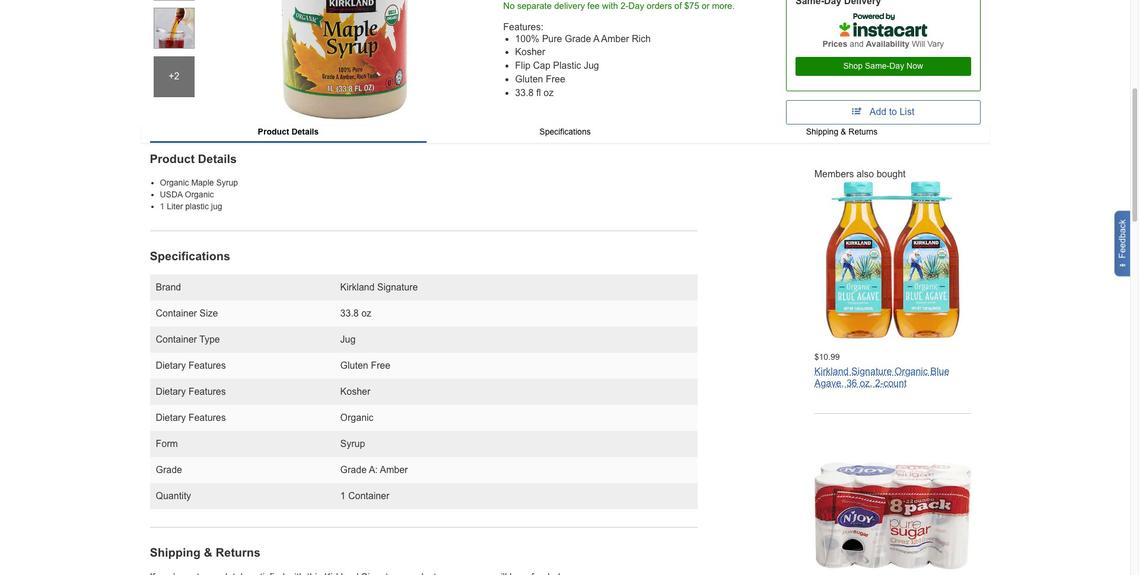 Task type: describe. For each thing, give the bounding box(es) containing it.
1 vertical spatial amber
[[380, 465, 408, 475]]

gluten inside features: 100% pure grade a amber rich kosher flip cap plastic jug gluten free 33.8 fl oz
[[515, 75, 543, 85]]

0 horizontal spatial product
[[150, 153, 195, 166]]

more.
[[712, 1, 735, 11]]

dietary for organic
[[156, 413, 186, 423]]

shop same-day now link
[[796, 57, 971, 76]]

$10.99
[[814, 352, 840, 362]]

add
[[870, 107, 887, 117]]

1 vertical spatial 1
[[340, 492, 346, 502]]

0 vertical spatial 2-
[[621, 1, 629, 11]]

returns inside the shipping & returns link
[[849, 127, 878, 136]]

plastic
[[185, 202, 209, 211]]

orders
[[647, 1, 672, 11]]

vary
[[928, 39, 944, 49]]

same-
[[865, 61, 890, 70]]

organic up the plastic
[[185, 190, 214, 200]]

$10.99 kirkland signature organic blue agave, 36 oz, 2-count
[[814, 352, 950, 389]]

3 image
[[154, 8, 195, 49]]

shop same-day now
[[843, 61, 923, 70]]

n'joy pure sugar, 22 oz, 8-count image
[[814, 438, 972, 576]]

maple
[[191, 178, 214, 188]]

specifications link
[[427, 125, 703, 138]]

33.8 inside features: 100% pure grade a amber rich kosher flip cap plastic jug gluten free 33.8 fl oz
[[515, 88, 534, 98]]

brand
[[156, 283, 181, 293]]

dietary features for kosher
[[156, 387, 226, 397]]

organic down gluten free
[[340, 413, 374, 423]]

0 vertical spatial shipping & returns
[[806, 127, 878, 136]]

oz inside features: 100% pure grade a amber rich kosher flip cap plastic jug gluten free 33.8 fl oz
[[544, 88, 554, 98]]

1 vertical spatial jug
[[340, 335, 356, 345]]

features for kosher
[[188, 387, 226, 397]]

plastic
[[553, 61, 581, 71]]

cap
[[533, 61, 551, 71]]

+2
[[169, 71, 179, 81]]

fl
[[536, 88, 541, 98]]

agave,
[[814, 378, 844, 389]]

0 vertical spatial &
[[841, 127, 846, 136]]

dietary features for organic
[[156, 413, 226, 423]]

feedback link
[[1114, 211, 1135, 277]]

1 vertical spatial syrup
[[340, 439, 365, 449]]

0 horizontal spatial signature
[[377, 283, 418, 293]]

container type
[[156, 335, 220, 345]]

syrup inside organic maple syrup usda organic 1 liter plastic jug
[[216, 178, 238, 188]]

feedback
[[1117, 220, 1127, 259]]

+2 link
[[153, 55, 195, 97]]

1 vertical spatial gluten
[[340, 361, 368, 371]]

container size
[[156, 309, 218, 319]]

flip
[[515, 61, 531, 71]]

1 inside organic maple syrup usda organic 1 liter plastic jug
[[160, 202, 165, 211]]

signature inside $10.99 kirkland signature organic blue agave, 36 oz, 2-count
[[851, 367, 892, 377]]

rich
[[632, 34, 651, 44]]

add to list
[[870, 107, 915, 117]]

2- inside $10.99 kirkland signature organic blue agave, 36 oz, 2-count
[[875, 378, 884, 389]]

1 vertical spatial details
[[198, 153, 237, 166]]

delivery
[[554, 1, 585, 11]]

product details inside product details 'link'
[[258, 127, 319, 136]]

free inside features: 100% pure grade a amber rich kosher flip cap plastic jug gluten free 33.8 fl oz
[[546, 75, 565, 85]]

add to list button
[[786, 100, 981, 124]]

features: 100% pure grade a amber rich kosher flip cap plastic jug gluten free 33.8 fl oz
[[503, 22, 651, 98]]

product details link
[[150, 125, 427, 141]]

type
[[199, 335, 220, 345]]

jug inside features: 100% pure grade a amber rich kosher flip cap plastic jug gluten free 33.8 fl oz
[[584, 61, 599, 71]]

kirkland inside $10.99 kirkland signature organic blue agave, 36 oz, 2-count
[[814, 367, 849, 377]]



Task type: locate. For each thing, give the bounding box(es) containing it.
count
[[884, 378, 907, 389]]

1 vertical spatial 33.8
[[340, 309, 359, 319]]

1 dietary from the top
[[156, 361, 186, 371]]

container down a:
[[348, 492, 389, 502]]

gluten
[[515, 75, 543, 85], [340, 361, 368, 371]]

2- right the oz,
[[875, 378, 884, 389]]

1 horizontal spatial product
[[258, 127, 289, 136]]

33.8 down kirkland signature
[[340, 309, 359, 319]]

0 vertical spatial day
[[629, 1, 644, 11]]

shipping
[[806, 127, 839, 136], [150, 547, 201, 560]]

1 vertical spatial dietary
[[156, 387, 186, 397]]

2 dietary features from the top
[[156, 387, 226, 397]]

specifications inside specifications link
[[540, 127, 591, 136]]

2-
[[621, 1, 629, 11], [875, 378, 884, 389]]

liter
[[167, 202, 183, 211]]

product inside 'link'
[[258, 127, 289, 136]]

0 vertical spatial shipping
[[806, 127, 839, 136]]

features:
[[503, 22, 543, 32]]

free
[[546, 75, 565, 85], [371, 361, 390, 371]]

details inside 'link'
[[292, 127, 319, 136]]

gluten free
[[340, 361, 390, 371]]

specifications up brand
[[150, 250, 230, 263]]

1 horizontal spatial specifications
[[540, 127, 591, 136]]

2 image
[[154, 0, 195, 1]]

jug
[[584, 61, 599, 71], [340, 335, 356, 345]]

0 vertical spatial product details
[[258, 127, 319, 136]]

0 horizontal spatial day
[[629, 1, 644, 11]]

syrup right 'maple'
[[216, 178, 238, 188]]

signature
[[377, 283, 418, 293], [851, 367, 892, 377]]

kirkland signature
[[340, 283, 418, 293]]

amber
[[601, 34, 629, 44], [380, 465, 408, 475]]

0 horizontal spatial shipping & returns
[[150, 547, 261, 560]]

grade for grade
[[156, 465, 182, 475]]

shipping & returns
[[806, 127, 878, 136], [150, 547, 261, 560]]

grade inside features: 100% pure grade a amber rich kosher flip cap plastic jug gluten free 33.8 fl oz
[[565, 34, 591, 44]]

separate
[[517, 1, 552, 11]]

jug right plastic
[[584, 61, 599, 71]]

1 horizontal spatial free
[[546, 75, 565, 85]]

0 horizontal spatial amber
[[380, 465, 408, 475]]

3 dietary features from the top
[[156, 413, 226, 423]]

features for organic
[[188, 413, 226, 423]]

3 features from the top
[[188, 413, 226, 423]]

1 vertical spatial specifications
[[150, 250, 230, 263]]

kosher down 100%
[[515, 47, 545, 57]]

dietary features
[[156, 361, 226, 371], [156, 387, 226, 397], [156, 413, 226, 423]]

1 horizontal spatial shipping
[[806, 127, 839, 136]]

product details
[[258, 127, 319, 136], [150, 153, 237, 166]]

free down 33.8 oz
[[371, 361, 390, 371]]

container for container size
[[156, 309, 197, 319]]

syrup up grade a: amber
[[340, 439, 365, 449]]

no separate delivery fee with 2-day orders of $75 or more.
[[503, 1, 735, 11]]

day left now
[[890, 61, 904, 70]]

0 vertical spatial features
[[188, 361, 226, 371]]

1 vertical spatial container
[[156, 335, 197, 345]]

dietary for kosher
[[156, 387, 186, 397]]

grade a: amber
[[340, 465, 408, 475]]

specifications
[[540, 127, 591, 136], [150, 250, 230, 263]]

prices
[[823, 39, 848, 49]]

organic
[[160, 178, 189, 188], [185, 190, 214, 200], [895, 367, 928, 377], [340, 413, 374, 423]]

1 vertical spatial signature
[[851, 367, 892, 377]]

amber right a:
[[380, 465, 408, 475]]

0 horizontal spatial specifications
[[150, 250, 230, 263]]

0 horizontal spatial kirkland
[[340, 283, 375, 293]]

features for gluten free
[[188, 361, 226, 371]]

jug down 33.8 oz
[[340, 335, 356, 345]]

availability
[[866, 39, 910, 49]]

$75
[[684, 1, 699, 11]]

fee
[[587, 1, 600, 11]]

amber right a
[[601, 34, 629, 44]]

1 vertical spatial returns
[[216, 547, 261, 560]]

kirkland signature organic blue agave, 36 oz, 2-count link
[[814, 367, 950, 389]]

pure
[[542, 34, 562, 44]]

1 vertical spatial kirkland
[[814, 367, 849, 377]]

a
[[593, 34, 599, 44]]

0 horizontal spatial 33.8
[[340, 309, 359, 319]]

of
[[675, 1, 682, 11]]

no
[[503, 1, 515, 11]]

dietary features for gluten free
[[156, 361, 226, 371]]

1 horizontal spatial shipping & returns
[[806, 127, 878, 136]]

0 vertical spatial free
[[546, 75, 565, 85]]

0 vertical spatial dietary
[[156, 361, 186, 371]]

container for container type
[[156, 335, 197, 345]]

1 down grade a: amber
[[340, 492, 346, 502]]

1 vertical spatial dietary features
[[156, 387, 226, 397]]

33.8
[[515, 88, 534, 98], [340, 309, 359, 319]]

to
[[889, 107, 897, 117]]

bought
[[877, 169, 906, 179]]

view larger image 1 image
[[215, 0, 477, 125]]

0 vertical spatial returns
[[849, 127, 878, 136]]

2 dietary from the top
[[156, 387, 186, 397]]

0 horizontal spatial syrup
[[216, 178, 238, 188]]

1 horizontal spatial 33.8
[[515, 88, 534, 98]]

0 vertical spatial details
[[292, 127, 319, 136]]

0 vertical spatial product
[[258, 127, 289, 136]]

details
[[292, 127, 319, 136], [198, 153, 237, 166]]

1 vertical spatial 2-
[[875, 378, 884, 389]]

33.8 left fl
[[515, 88, 534, 98]]

1 horizontal spatial oz
[[544, 88, 554, 98]]

1 left liter on the top of page
[[160, 202, 165, 211]]

2 vertical spatial container
[[348, 492, 389, 502]]

0 vertical spatial jug
[[584, 61, 599, 71]]

100%
[[515, 34, 539, 44]]

1 horizontal spatial details
[[292, 127, 319, 136]]

1 vertical spatial free
[[371, 361, 390, 371]]

instacart image
[[840, 13, 927, 37]]

0 vertical spatial container
[[156, 309, 197, 319]]

gluten down 33.8 oz
[[340, 361, 368, 371]]

1 horizontal spatial signature
[[851, 367, 892, 377]]

0 horizontal spatial oz
[[361, 309, 371, 319]]

0 horizontal spatial free
[[371, 361, 390, 371]]

or
[[702, 1, 710, 11]]

grade
[[565, 34, 591, 44], [156, 465, 182, 475], [340, 465, 367, 475]]

0 horizontal spatial &
[[204, 547, 212, 560]]

1 horizontal spatial day
[[890, 61, 904, 70]]

dietary
[[156, 361, 186, 371], [156, 387, 186, 397], [156, 413, 186, 423]]

0 horizontal spatial product details
[[150, 153, 237, 166]]

1 horizontal spatial amber
[[601, 34, 629, 44]]

container down brand
[[156, 309, 197, 319]]

1 horizontal spatial kosher
[[515, 47, 545, 57]]

&
[[841, 127, 846, 136], [204, 547, 212, 560]]

prices and availability will vary
[[823, 39, 944, 49]]

2 vertical spatial features
[[188, 413, 226, 423]]

container
[[156, 309, 197, 319], [156, 335, 197, 345], [348, 492, 389, 502]]

0 horizontal spatial 2-
[[621, 1, 629, 11]]

shipping up members
[[806, 127, 839, 136]]

0 vertical spatial gluten
[[515, 75, 543, 85]]

2- right with
[[621, 1, 629, 11]]

grade left a:
[[340, 465, 367, 475]]

kirkland
[[340, 283, 375, 293], [814, 367, 849, 377]]

a:
[[369, 465, 378, 475]]

1 features from the top
[[188, 361, 226, 371]]

1 dietary features from the top
[[156, 361, 226, 371]]

33.8 oz
[[340, 309, 371, 319]]

1 vertical spatial kosher
[[340, 387, 370, 397]]

1 vertical spatial day
[[890, 61, 904, 70]]

free down plastic
[[546, 75, 565, 85]]

grade down form
[[156, 465, 182, 475]]

1 horizontal spatial &
[[841, 127, 846, 136]]

0 vertical spatial amber
[[601, 34, 629, 44]]

1 horizontal spatial syrup
[[340, 439, 365, 449]]

with
[[602, 1, 618, 11]]

container down container size
[[156, 335, 197, 345]]

usda
[[160, 190, 183, 200]]

jug
[[211, 202, 222, 211]]

organic inside $10.99 kirkland signature organic blue agave, 36 oz, 2-count
[[895, 367, 928, 377]]

dietary for gluten free
[[156, 361, 186, 371]]

0 horizontal spatial details
[[198, 153, 237, 166]]

0 vertical spatial kosher
[[515, 47, 545, 57]]

now
[[907, 61, 923, 70]]

blue
[[931, 367, 950, 377]]

2 features from the top
[[188, 387, 226, 397]]

0 vertical spatial specifications
[[540, 127, 591, 136]]

0 horizontal spatial returns
[[216, 547, 261, 560]]

oz down kirkland signature
[[361, 309, 371, 319]]

amber inside features: 100% pure grade a amber rich kosher flip cap plastic jug gluten free 33.8 fl oz
[[601, 34, 629, 44]]

1 horizontal spatial jug
[[584, 61, 599, 71]]

features
[[188, 361, 226, 371], [188, 387, 226, 397], [188, 413, 226, 423]]

kirkland signature organic blue agave, 36 oz, 2-count image
[[814, 182, 972, 339]]

1 container
[[340, 492, 389, 502]]

1 horizontal spatial returns
[[849, 127, 878, 136]]

1 horizontal spatial grade
[[340, 465, 367, 475]]

0 vertical spatial 1
[[160, 202, 165, 211]]

1 vertical spatial features
[[188, 387, 226, 397]]

0 horizontal spatial kosher
[[340, 387, 370, 397]]

kosher inside features: 100% pure grade a amber rich kosher flip cap plastic jug gluten free 33.8 fl oz
[[515, 47, 545, 57]]

36
[[847, 378, 857, 389]]

0 vertical spatial syrup
[[216, 178, 238, 188]]

will
[[912, 39, 925, 49]]

1
[[160, 202, 165, 211], [340, 492, 346, 502]]

kosher
[[515, 47, 545, 57], [340, 387, 370, 397]]

0 horizontal spatial grade
[[156, 465, 182, 475]]

size
[[200, 309, 218, 319]]

shipping down quantity
[[150, 547, 201, 560]]

1 horizontal spatial kirkland
[[814, 367, 849, 377]]

2 horizontal spatial grade
[[565, 34, 591, 44]]

oz right fl
[[544, 88, 554, 98]]

grade left a
[[565, 34, 591, 44]]

syrup
[[216, 178, 238, 188], [340, 439, 365, 449]]

gluten down flip
[[515, 75, 543, 85]]

kosher down gluten free
[[340, 387, 370, 397]]

0 horizontal spatial 1
[[160, 202, 165, 211]]

0 vertical spatial oz
[[544, 88, 554, 98]]

1 horizontal spatial 1
[[340, 492, 346, 502]]

kirkland up 33.8 oz
[[340, 283, 375, 293]]

also
[[857, 169, 874, 179]]

2 vertical spatial dietary features
[[156, 413, 226, 423]]

and
[[850, 39, 864, 49]]

day
[[629, 1, 644, 11], [890, 61, 904, 70]]

1 vertical spatial product
[[150, 153, 195, 166]]

specifications down fl
[[540, 127, 591, 136]]

1 vertical spatial &
[[204, 547, 212, 560]]

form
[[156, 439, 178, 449]]

grade for grade a: amber
[[340, 465, 367, 475]]

kirkland up agave,
[[814, 367, 849, 377]]

1 vertical spatial product details
[[150, 153, 237, 166]]

list
[[900, 107, 915, 117]]

organic maple syrup usda organic 1 liter plastic jug
[[160, 178, 238, 211]]

1 vertical spatial shipping
[[150, 547, 201, 560]]

0 vertical spatial signature
[[377, 283, 418, 293]]

oz,
[[860, 378, 873, 389]]

1 vertical spatial oz
[[361, 309, 371, 319]]

shop
[[843, 61, 863, 70]]

members
[[814, 169, 854, 179]]

day left the orders in the right top of the page
[[629, 1, 644, 11]]

1 horizontal spatial 2-
[[875, 378, 884, 389]]

shipping & returns link
[[703, 125, 981, 138]]

0 horizontal spatial gluten
[[340, 361, 368, 371]]

2 vertical spatial dietary
[[156, 413, 186, 423]]

0 horizontal spatial shipping
[[150, 547, 201, 560]]

1 horizontal spatial product details
[[258, 127, 319, 136]]

quantity
[[156, 492, 191, 502]]

1 horizontal spatial gluten
[[515, 75, 543, 85]]

organic up 'usda'
[[160, 178, 189, 188]]

3 dietary from the top
[[156, 413, 186, 423]]

0 horizontal spatial jug
[[340, 335, 356, 345]]

0 vertical spatial 33.8
[[515, 88, 534, 98]]

1 vertical spatial shipping & returns
[[150, 547, 261, 560]]

0 vertical spatial kirkland
[[340, 283, 375, 293]]

members also bought
[[814, 169, 906, 179]]

organic up count
[[895, 367, 928, 377]]

0 vertical spatial dietary features
[[156, 361, 226, 371]]

product
[[258, 127, 289, 136], [150, 153, 195, 166]]

oz
[[544, 88, 554, 98], [361, 309, 371, 319]]



Task type: vqa. For each thing, say whether or not it's contained in the screenshot.
SE inside REVIEWS TAB PANEL
no



